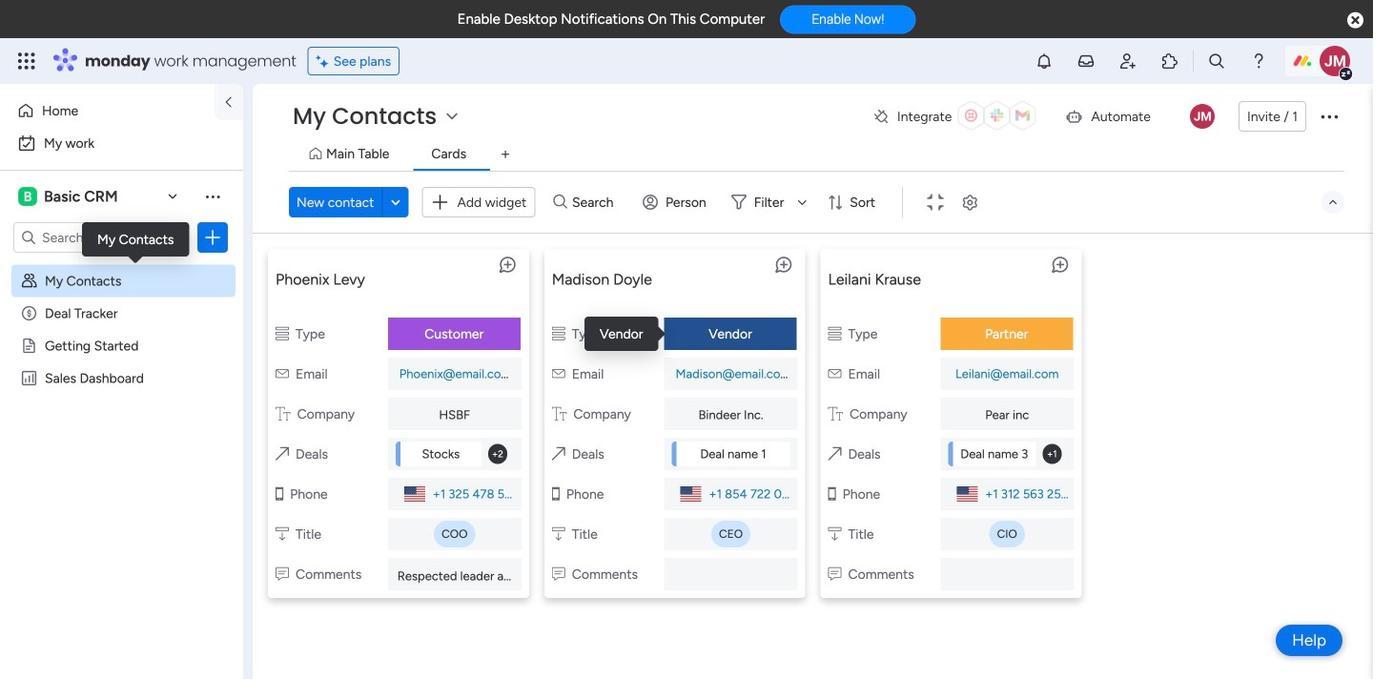 Task type: vqa. For each thing, say whether or not it's contained in the screenshot.
second v2 email column image from right
yes



Task type: locate. For each thing, give the bounding box(es) containing it.
help image
[[1249, 52, 1268, 71]]

0 horizontal spatial v2 email column image
[[276, 366, 289, 382]]

1 horizontal spatial dapulse text column image
[[552, 406, 567, 422]]

0 horizontal spatial small dropdown column outline image
[[276, 526, 289, 542]]

dapulse text column image
[[276, 406, 290, 422], [552, 406, 567, 422]]

2 horizontal spatial v2 board relation small image
[[828, 446, 842, 462]]

0 horizontal spatial v2 small long text column image
[[276, 566, 289, 582]]

1 v2 status outline image from the left
[[276, 326, 289, 342]]

public dashboard image
[[20, 369, 38, 387]]

0 horizontal spatial dapulse text column image
[[276, 406, 290, 422]]

v2 mobile phone image for first dapulse text column image from the right's v2 board relation small image
[[552, 486, 560, 502]]

3 v2 status outline image from the left
[[828, 326, 842, 342]]

public board image
[[20, 337, 38, 355]]

options image
[[1318, 105, 1341, 128], [203, 228, 222, 247]]

small dropdown column outline image
[[276, 526, 289, 542], [828, 526, 842, 542]]

v2 board relation small image
[[276, 446, 289, 462], [552, 446, 565, 462], [828, 446, 842, 462]]

list box
[[0, 261, 243, 652]]

2 horizontal spatial v2 status outline image
[[828, 326, 842, 342]]

1 horizontal spatial v2 small long text column image
[[552, 566, 565, 582]]

v2 small long text column image for small dropdown column outline image associated with v2 board relation small image for 1st dapulse text column image from left v2 mobile phone image
[[276, 566, 289, 582]]

1 v2 board relation small image from the left
[[276, 446, 289, 462]]

v2 email column image
[[276, 366, 289, 382], [828, 366, 842, 382]]

add view image
[[502, 148, 509, 161]]

v2 email column image
[[552, 366, 565, 382]]

1 horizontal spatial options image
[[1318, 105, 1341, 128]]

1 v2 mobile phone image from the left
[[276, 486, 283, 502]]

small dropdown column outline image
[[552, 526, 565, 542]]

1 v2 small long text column image from the left
[[276, 566, 289, 582]]

0 horizontal spatial v2 status outline image
[[276, 326, 289, 342]]

2 v2 board relation small image from the left
[[552, 446, 565, 462]]

2 v2 mobile phone image from the left
[[552, 486, 560, 502]]

v2 status outline image for v2 email column image related to 1st dapulse text column image from left
[[276, 326, 289, 342]]

angle down image
[[391, 195, 400, 209]]

v2 email column image for dapulse text column icon
[[828, 366, 842, 382]]

1 horizontal spatial v2 status outline image
[[552, 326, 565, 342]]

1 small dropdown column outline image from the left
[[276, 526, 289, 542]]

search everything image
[[1207, 52, 1226, 71]]

workspace options image
[[203, 187, 222, 206]]

1 horizontal spatial v2 mobile phone image
[[552, 486, 560, 502]]

options image down workspace options icon
[[203, 228, 222, 247]]

3 v2 board relation small image from the left
[[828, 446, 842, 462]]

v2 status outline image
[[276, 326, 289, 342], [552, 326, 565, 342], [828, 326, 842, 342]]

tab list
[[289, 139, 1345, 171]]

v2 board relation small image for 1st dapulse text column image from left
[[276, 446, 289, 462]]

0 horizontal spatial options image
[[203, 228, 222, 247]]

dapulse text column image
[[828, 406, 843, 422]]

option
[[11, 95, 203, 126], [11, 128, 232, 158], [0, 264, 243, 268]]

1 vertical spatial options image
[[203, 228, 222, 247]]

2 v2 email column image from the left
[[828, 366, 842, 382]]

options image down jeremy miller icon
[[1318, 105, 1341, 128]]

workspace image
[[18, 186, 37, 207]]

v2 small long text column image
[[276, 566, 289, 582], [552, 566, 565, 582]]

1 horizontal spatial small dropdown column outline image
[[828, 526, 842, 542]]

0 horizontal spatial v2 mobile phone image
[[276, 486, 283, 502]]

notifications image
[[1035, 52, 1054, 71]]

2 small dropdown column outline image from the left
[[828, 526, 842, 542]]

v2 board relation small image for dapulse text column icon
[[828, 446, 842, 462]]

0 horizontal spatial v2 board relation small image
[[276, 446, 289, 462]]

1 horizontal spatial v2 board relation small image
[[552, 446, 565, 462]]

1 vertical spatial option
[[11, 128, 232, 158]]

row group
[[260, 241, 1366, 613]]

1 horizontal spatial v2 email column image
[[828, 366, 842, 382]]

tab
[[490, 139, 521, 170]]

2 v2 status outline image from the left
[[552, 326, 565, 342]]

0 vertical spatial option
[[11, 95, 203, 126]]

v2 mobile phone image
[[276, 486, 283, 502], [552, 486, 560, 502]]

1 v2 email column image from the left
[[276, 366, 289, 382]]

2 v2 small long text column image from the left
[[552, 566, 565, 582]]



Task type: describe. For each thing, give the bounding box(es) containing it.
v2 status outline image for v2 email column icon
[[552, 326, 565, 342]]

arrow down image
[[791, 191, 814, 214]]

v2 small long text column image for small dropdown column outline icon
[[552, 566, 565, 582]]

invite members image
[[1119, 52, 1138, 71]]

small dropdown column outline image for v2 mobile phone icon
[[828, 526, 842, 542]]

2 dapulse text column image from the left
[[552, 406, 567, 422]]

1 dapulse text column image from the left
[[276, 406, 290, 422]]

v2 mobile phone image
[[828, 486, 836, 502]]

monday marketplace image
[[1161, 52, 1180, 71]]

v2 email column image for 1st dapulse text column image from left
[[276, 366, 289, 382]]

jeremy miller image
[[1190, 104, 1215, 129]]

dapulse close image
[[1348, 11, 1364, 31]]

Search field
[[567, 189, 625, 216]]

v2 mobile phone image for v2 board relation small image for 1st dapulse text column image from left
[[276, 486, 283, 502]]

Search in workspace field
[[40, 227, 159, 248]]

0 vertical spatial options image
[[1318, 105, 1341, 128]]

v2 board relation small image for first dapulse text column image from the right
[[552, 446, 565, 462]]

update feed image
[[1077, 52, 1096, 71]]

2 vertical spatial option
[[0, 264, 243, 268]]

workspace selection element
[[18, 185, 121, 208]]

select product image
[[17, 52, 36, 71]]

small dropdown column outline image for v2 board relation small image for 1st dapulse text column image from left v2 mobile phone image
[[276, 526, 289, 542]]

v2 search image
[[553, 191, 567, 213]]

see plans image
[[316, 50, 334, 72]]

collapse image
[[1326, 195, 1341, 210]]

jeremy miller image
[[1320, 46, 1350, 76]]

v2 status outline image for dapulse text column icon's v2 email column image
[[828, 326, 842, 342]]

v2 small long text column image
[[828, 566, 842, 582]]



